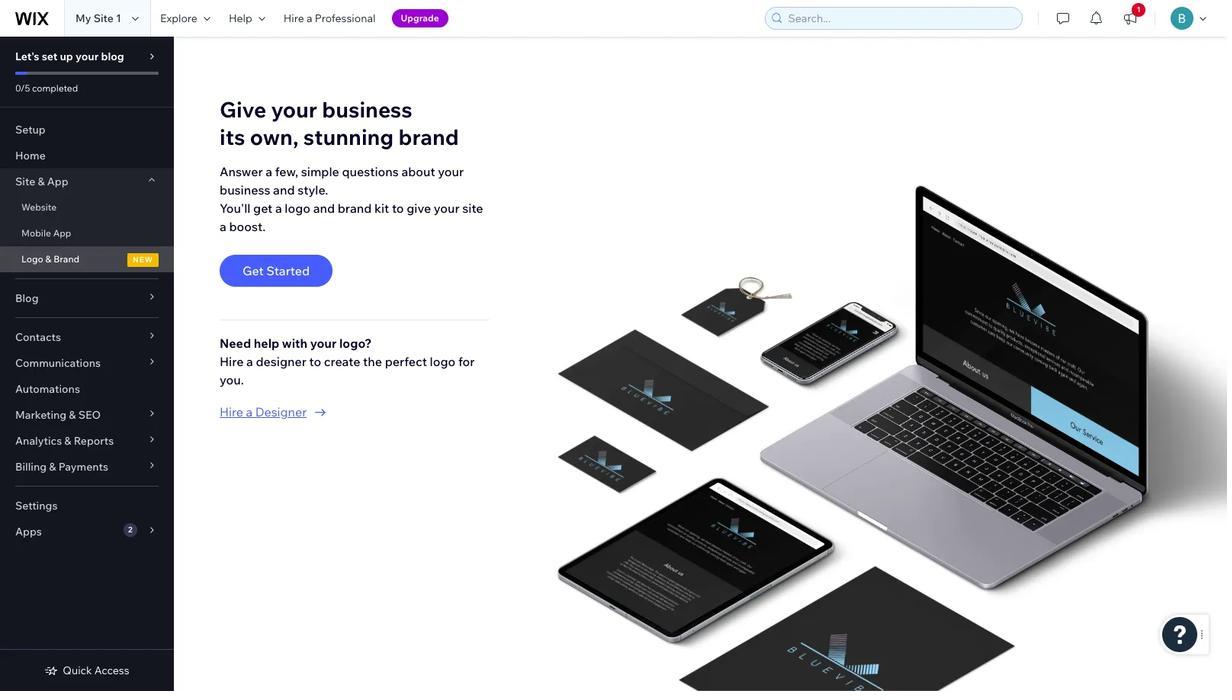 Task type: locate. For each thing, give the bounding box(es) containing it.
& right billing
[[49, 460, 56, 474]]

1 vertical spatial logo
[[430, 354, 456, 369]]

upgrade button
[[392, 9, 449, 27]]

hire a professional link
[[275, 0, 385, 37]]

marketing & seo
[[15, 408, 101, 422]]

hire
[[284, 11, 304, 25], [220, 354, 244, 369], [220, 404, 243, 420]]

get
[[243, 263, 264, 279]]

&
[[38, 175, 45, 188], [45, 253, 51, 265], [69, 408, 76, 422], [64, 434, 71, 448], [49, 460, 56, 474]]

and
[[273, 182, 295, 198], [313, 201, 335, 216]]

0 vertical spatial brand
[[399, 124, 459, 150]]

& left reports
[[64, 434, 71, 448]]

logo
[[285, 201, 311, 216], [430, 354, 456, 369]]

professional
[[315, 11, 376, 25]]

and down the style.
[[313, 201, 335, 216]]

0 vertical spatial and
[[273, 182, 295, 198]]

analytics & reports button
[[0, 428, 174, 454]]

your inside sidebar element
[[76, 50, 99, 63]]

questions
[[342, 164, 399, 179]]

set
[[42, 50, 58, 63]]

& for analytics
[[64, 434, 71, 448]]

& inside billing & payments dropdown button
[[49, 460, 56, 474]]

0 horizontal spatial to
[[309, 354, 321, 369]]

stunning
[[304, 124, 394, 150]]

to
[[392, 201, 404, 216], [309, 354, 321, 369]]

hire right help button
[[284, 11, 304, 25]]

app up website
[[47, 175, 68, 188]]

site
[[94, 11, 114, 25], [15, 175, 35, 188]]

style.
[[298, 182, 328, 198]]

brand left kit
[[338, 201, 372, 216]]

0 horizontal spatial site
[[15, 175, 35, 188]]

1 horizontal spatial 1
[[1137, 5, 1141, 14]]

analytics
[[15, 434, 62, 448]]

boost.
[[229, 219, 266, 234]]

brand
[[399, 124, 459, 150], [338, 201, 372, 216]]

upgrade
[[401, 12, 439, 24]]

& right logo
[[45, 253, 51, 265]]

0 horizontal spatial logo
[[285, 201, 311, 216]]

need
[[220, 336, 251, 351]]

to left create
[[309, 354, 321, 369]]

help button
[[220, 0, 275, 37]]

answer a few, simple questions about your business and style. you'll get a logo and brand kit to give your site a boost.
[[220, 164, 484, 234]]

0 vertical spatial to
[[392, 201, 404, 216]]

hire inside "link"
[[284, 11, 304, 25]]

help
[[254, 336, 280, 351]]

access
[[94, 664, 129, 678]]

hire a professional
[[284, 11, 376, 25]]

your up own,
[[271, 96, 318, 123]]

site right my
[[94, 11, 114, 25]]

1 horizontal spatial and
[[313, 201, 335, 216]]

0 vertical spatial app
[[47, 175, 68, 188]]

1 vertical spatial and
[[313, 201, 335, 216]]

0 vertical spatial hire
[[284, 11, 304, 25]]

let's set up your blog
[[15, 50, 124, 63]]

& for logo
[[45, 253, 51, 265]]

home
[[15, 149, 46, 163]]

your
[[76, 50, 99, 63], [271, 96, 318, 123], [438, 164, 464, 179], [434, 201, 460, 216], [310, 336, 337, 351]]

& inside site & app dropdown button
[[38, 175, 45, 188]]

& up website
[[38, 175, 45, 188]]

0 horizontal spatial 1
[[116, 11, 121, 25]]

marketing & seo button
[[0, 402, 174, 428]]

business down answer
[[220, 182, 271, 198]]

hire down you.
[[220, 404, 243, 420]]

1 vertical spatial to
[[309, 354, 321, 369]]

2
[[128, 525, 132, 535]]

hire inside need help with your logo? hire a designer to create the perfect logo for you.
[[220, 354, 244, 369]]

hire up you.
[[220, 354, 244, 369]]

0 horizontal spatial and
[[273, 182, 295, 198]]

site & app button
[[0, 169, 174, 195]]

1 horizontal spatial brand
[[399, 124, 459, 150]]

1 vertical spatial site
[[15, 175, 35, 188]]

1 horizontal spatial business
[[322, 96, 413, 123]]

a down the need
[[246, 354, 253, 369]]

setup link
[[0, 117, 174, 143]]

1
[[1137, 5, 1141, 14], [116, 11, 121, 25]]

to right kit
[[392, 201, 404, 216]]

hire inside 'button'
[[220, 404, 243, 420]]

settings link
[[0, 493, 174, 519]]

1 vertical spatial business
[[220, 182, 271, 198]]

billing & payments button
[[0, 454, 174, 480]]

blog
[[101, 50, 124, 63]]

& inside analytics & reports popup button
[[64, 434, 71, 448]]

1 horizontal spatial site
[[94, 11, 114, 25]]

& for billing
[[49, 460, 56, 474]]

1 vertical spatial brand
[[338, 201, 372, 216]]

billing & payments
[[15, 460, 108, 474]]

1 horizontal spatial to
[[392, 201, 404, 216]]

your inside give your business its own, stunning brand
[[271, 96, 318, 123]]

and down few,
[[273, 182, 295, 198]]

a left designer
[[246, 404, 253, 420]]

& inside marketing & seo dropdown button
[[69, 408, 76, 422]]

& left seo on the bottom
[[69, 408, 76, 422]]

brand up about
[[399, 124, 459, 150]]

logo left "for"
[[430, 354, 456, 369]]

site
[[463, 201, 484, 216]]

logo down the style.
[[285, 201, 311, 216]]

to inside need help with your logo? hire a designer to create the perfect logo for you.
[[309, 354, 321, 369]]

analytics & reports
[[15, 434, 114, 448]]

app right mobile
[[53, 227, 71, 239]]

contacts
[[15, 330, 61, 344]]

0 horizontal spatial brand
[[338, 201, 372, 216]]

app
[[47, 175, 68, 188], [53, 227, 71, 239]]

business up stunning
[[322, 96, 413, 123]]

2 vertical spatial hire
[[220, 404, 243, 420]]

0 vertical spatial logo
[[285, 201, 311, 216]]

1 vertical spatial hire
[[220, 354, 244, 369]]

hire for hire a professional
[[284, 11, 304, 25]]

1 horizontal spatial logo
[[430, 354, 456, 369]]

payments
[[58, 460, 108, 474]]

0/5
[[15, 82, 30, 94]]

your right up
[[76, 50, 99, 63]]

a left professional at the top left
[[307, 11, 313, 25]]

kit
[[375, 201, 389, 216]]

give your business its own, stunning brand
[[220, 96, 459, 150]]

designer
[[256, 354, 307, 369]]

0 vertical spatial business
[[322, 96, 413, 123]]

hire a designer
[[220, 404, 307, 420]]

contacts button
[[0, 324, 174, 350]]

site down home
[[15, 175, 35, 188]]

get started
[[243, 263, 310, 279]]

your up create
[[310, 336, 337, 351]]

own,
[[250, 124, 299, 150]]

0 horizontal spatial business
[[220, 182, 271, 198]]



Task type: describe. For each thing, give the bounding box(es) containing it.
get started button
[[220, 255, 333, 287]]

logo?
[[340, 336, 372, 351]]

quick access button
[[45, 664, 129, 678]]

1 button
[[1114, 0, 1148, 37]]

get
[[253, 201, 273, 216]]

sidebar element
[[0, 37, 174, 691]]

mobile app
[[21, 227, 71, 239]]

hire for hire a designer
[[220, 404, 243, 420]]

quick
[[63, 664, 92, 678]]

settings
[[15, 499, 58, 513]]

marketing
[[15, 408, 67, 422]]

logo & brand
[[21, 253, 80, 265]]

you.
[[220, 372, 244, 388]]

give
[[220, 96, 266, 123]]

communications button
[[0, 350, 174, 376]]

blog
[[15, 292, 39, 305]]

logo inside need help with your logo? hire a designer to create the perfect logo for you.
[[430, 354, 456, 369]]

my site 1
[[76, 11, 121, 25]]

app inside dropdown button
[[47, 175, 68, 188]]

brand inside give your business its own, stunning brand
[[399, 124, 459, 150]]

0 vertical spatial site
[[94, 11, 114, 25]]

give
[[407, 201, 431, 216]]

few,
[[275, 164, 298, 179]]

business inside answer a few, simple questions about your business and style. you'll get a logo and brand kit to give your site a boost.
[[220, 182, 271, 198]]

website link
[[0, 195, 174, 221]]

automations
[[15, 382, 80, 396]]

mobile
[[21, 227, 51, 239]]

designer
[[256, 404, 307, 420]]

your right about
[[438, 164, 464, 179]]

started
[[267, 263, 310, 279]]

about
[[402, 164, 436, 179]]

quick access
[[63, 664, 129, 678]]

for
[[459, 354, 475, 369]]

your inside need help with your logo? hire a designer to create the perfect logo for you.
[[310, 336, 337, 351]]

seo
[[78, 408, 101, 422]]

website
[[21, 201, 57, 213]]

up
[[60, 50, 73, 63]]

a down you'll
[[220, 219, 227, 234]]

0/5 completed
[[15, 82, 78, 94]]

site inside dropdown button
[[15, 175, 35, 188]]

apps
[[15, 525, 42, 539]]

billing
[[15, 460, 47, 474]]

& for marketing
[[69, 408, 76, 422]]

your left site
[[434, 201, 460, 216]]

hire a designer button
[[220, 403, 490, 421]]

completed
[[32, 82, 78, 94]]

its
[[220, 124, 245, 150]]

a left few,
[[266, 164, 273, 179]]

business inside give your business its own, stunning brand
[[322, 96, 413, 123]]

create
[[324, 354, 361, 369]]

the
[[363, 354, 382, 369]]

logo
[[21, 253, 43, 265]]

reports
[[74, 434, 114, 448]]

Search... field
[[784, 8, 1018, 29]]

new
[[133, 255, 153, 265]]

brand inside answer a few, simple questions about your business and style. you'll get a logo and brand kit to give your site a boost.
[[338, 201, 372, 216]]

a inside "link"
[[307, 11, 313, 25]]

a inside need help with your logo? hire a designer to create the perfect logo for you.
[[246, 354, 253, 369]]

mobile app link
[[0, 221, 174, 246]]

& for site
[[38, 175, 45, 188]]

a inside 'button'
[[246, 404, 253, 420]]

home link
[[0, 143, 174, 169]]

1 inside button
[[1137, 5, 1141, 14]]

blog button
[[0, 285, 174, 311]]

you'll
[[220, 201, 251, 216]]

answer
[[220, 164, 263, 179]]

brand
[[54, 253, 80, 265]]

let's
[[15, 50, 39, 63]]

to inside answer a few, simple questions about your business and style. you'll get a logo and brand kit to give your site a boost.
[[392, 201, 404, 216]]

help
[[229, 11, 252, 25]]

setup
[[15, 123, 46, 137]]

1 vertical spatial app
[[53, 227, 71, 239]]

explore
[[160, 11, 198, 25]]

communications
[[15, 356, 101, 370]]

automations link
[[0, 376, 174, 402]]

logo inside answer a few, simple questions about your business and style. you'll get a logo and brand kit to give your site a boost.
[[285, 201, 311, 216]]

perfect
[[385, 354, 427, 369]]

with
[[282, 336, 308, 351]]

a right get on the top left
[[275, 201, 282, 216]]

site & app
[[15, 175, 68, 188]]

simple
[[301, 164, 339, 179]]

need help with your logo? hire a designer to create the perfect logo for you.
[[220, 336, 475, 388]]

my
[[76, 11, 91, 25]]



Task type: vqa. For each thing, say whether or not it's contained in the screenshot.
App within dropdown button
yes



